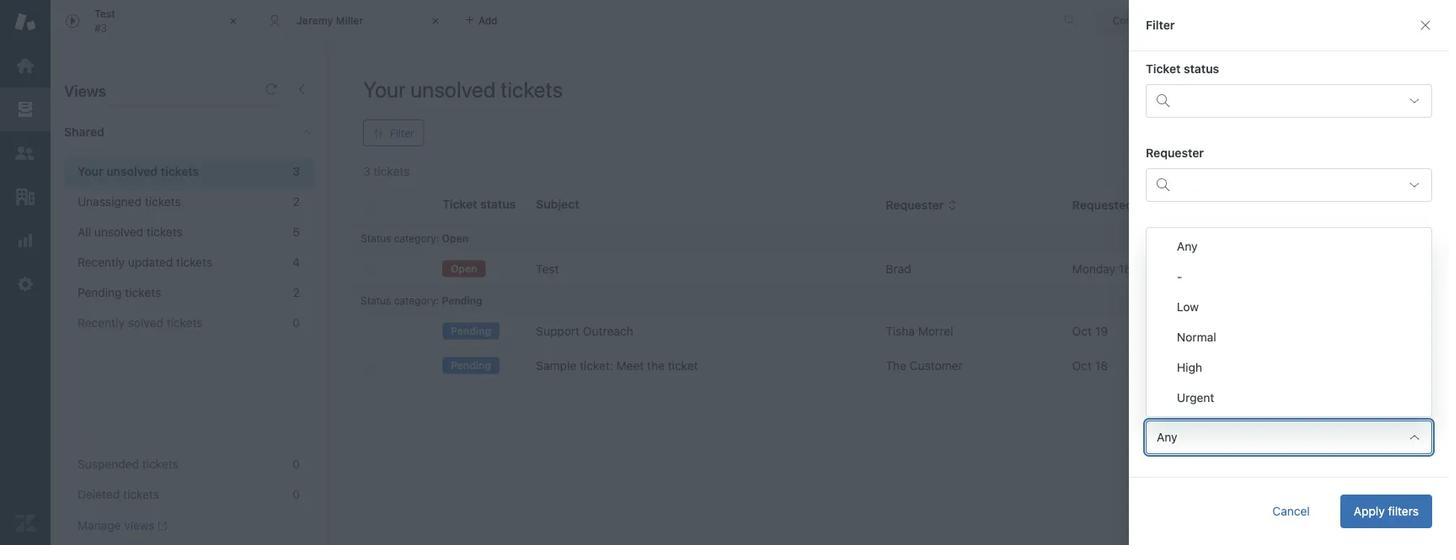Task type: vqa. For each thing, say whether or not it's contained in the screenshot.


Task type: describe. For each thing, give the bounding box(es) containing it.
category: for pending
[[394, 295, 439, 307]]

morrel
[[918, 325, 953, 339]]

ticket for ticket
[[1169, 262, 1203, 276]]

1 horizontal spatial your unsolved tickets
[[363, 76, 563, 102]]

outreach
[[583, 325, 633, 339]]

get started image
[[14, 55, 36, 77]]

request
[[1146, 230, 1192, 244]]

conversations button
[[1094, 7, 1219, 34]]

refresh views pane image
[[265, 83, 278, 96]]

views image
[[14, 99, 36, 120]]

row containing test
[[350, 252, 1436, 287]]

- low
[[1177, 270, 1199, 314]]

question
[[1169, 325, 1218, 339]]

normal
[[1177, 331, 1216, 345]]

ticket status
[[1146, 62, 1219, 76]]

recently for recently solved tickets
[[78, 316, 125, 330]]

Any field
[[1146, 421, 1432, 455]]

tickets down shared heading
[[161, 165, 199, 179]]

all
[[78, 225, 91, 239]]

row containing support outreach
[[350, 315, 1436, 349]]

urgent option
[[1147, 383, 1431, 414]]

test for test #3
[[94, 8, 115, 20]]

monday 16:33
[[1072, 262, 1149, 276]]

support outreach link
[[536, 324, 633, 340]]

pending tickets
[[78, 286, 161, 300]]

unassigned tickets
[[78, 195, 181, 209]]

low
[[1177, 300, 1199, 314]]

test #3
[[94, 8, 115, 34]]

any for any field
[[1157, 431, 1177, 445]]

oct 18
[[1072, 359, 1108, 373]]

0 for recently solved tickets
[[293, 316, 300, 330]]

filters
[[1388, 505, 1419, 519]]

0 for suspended tickets
[[293, 458, 300, 472]]

subject
[[536, 198, 579, 211]]

tickets up the views
[[123, 488, 159, 502]]

recently solved tickets
[[78, 316, 203, 330]]

cancel
[[1272, 505, 1310, 519]]

tickets right the solved
[[167, 316, 203, 330]]

sample ticket: meet the ticket link
[[536, 358, 698, 375]]

unsolved for 5
[[94, 225, 143, 239]]

filter button
[[363, 120, 424, 147]]

tab containing test
[[51, 0, 253, 42]]

18
[[1095, 359, 1108, 373]]

tickets right 'updated'
[[176, 256, 212, 270]]

shared
[[64, 125, 104, 139]]

play
[[1378, 86, 1401, 99]]

tickets down recently updated tickets
[[125, 286, 161, 300]]

meet
[[616, 359, 644, 373]]

jeremy miller tab
[[253, 0, 455, 42]]

jeremy
[[297, 15, 333, 26]]

sample
[[536, 359, 576, 373]]

urgent
[[1177, 391, 1214, 405]]

apply filters
[[1354, 505, 1419, 519]]

1 horizontal spatial your
[[363, 76, 406, 102]]

status for status category: open
[[361, 233, 391, 244]]

close image for tab containing test
[[225, 13, 242, 29]]

recently updated tickets
[[78, 256, 212, 270]]

monday
[[1072, 262, 1116, 276]]

5
[[293, 225, 300, 239]]

customer
[[910, 359, 963, 373]]

updated
[[128, 256, 173, 270]]

support outreach
[[536, 325, 633, 339]]

0 vertical spatial open
[[442, 233, 468, 244]]

priority button
[[1302, 198, 1357, 213]]

0 for deleted tickets
[[293, 488, 300, 502]]

- option
[[1147, 262, 1431, 292]]

priority list box
[[1146, 227, 1432, 418]]

high option
[[1147, 353, 1431, 383]]

filter inside dialog
[[1146, 18, 1175, 32]]

incident
[[1169, 359, 1213, 373]]

filter dialog
[[1129, 0, 1449, 546]]

close image for jeremy miller tab
[[427, 13, 444, 29]]

status category: pending
[[361, 295, 482, 307]]

3
[[292, 165, 300, 179]]

any for the priority list box
[[1177, 240, 1198, 254]]

4
[[292, 256, 300, 270]]

zendesk image
[[14, 513, 36, 535]]

request date
[[1146, 230, 1221, 244]]

16:33
[[1119, 262, 1149, 276]]

deleted
[[78, 488, 120, 502]]

category: for open
[[394, 233, 439, 244]]

requested
[[1072, 199, 1133, 212]]

1 vertical spatial your unsolved tickets
[[78, 165, 199, 179]]

the customer
[[886, 359, 963, 373]]

requested button
[[1072, 198, 1146, 213]]

miller
[[336, 15, 363, 26]]

reporting image
[[14, 230, 36, 252]]

19
[[1095, 325, 1108, 339]]

close drawer image
[[1419, 19, 1432, 32]]



Task type: locate. For each thing, give the bounding box(es) containing it.
0 horizontal spatial your
[[78, 165, 103, 179]]

recently for recently updated tickets
[[78, 256, 125, 270]]

normal option
[[1147, 323, 1431, 353]]

0 horizontal spatial close image
[[225, 13, 242, 29]]

ticket left "status"
[[1146, 62, 1181, 76]]

any
[[1177, 240, 1198, 254], [1157, 431, 1177, 445]]

requester element
[[1146, 168, 1432, 202]]

0 vertical spatial ticket
[[1146, 62, 1181, 76]]

cancel button
[[1259, 495, 1323, 529]]

oct 19
[[1072, 325, 1108, 339]]

all unsolved tickets
[[78, 225, 183, 239]]

1 row from the top
[[350, 252, 1436, 287]]

zendesk support image
[[14, 11, 36, 33]]

shared heading
[[51, 107, 329, 158]]

test up support
[[536, 262, 559, 276]]

solved
[[128, 316, 163, 330]]

1 vertical spatial requester
[[886, 199, 944, 212]]

priority down high
[[1146, 399, 1187, 413]]

3 0 from the top
[[293, 488, 300, 502]]

0 vertical spatial status
[[361, 233, 391, 244]]

any down urgent
[[1157, 431, 1177, 445]]

shared button
[[51, 107, 284, 158]]

priority
[[1302, 199, 1344, 212], [1146, 399, 1187, 413]]

requester up brad
[[886, 199, 944, 212]]

2 up 5
[[293, 195, 300, 209]]

0 horizontal spatial your unsolved tickets
[[78, 165, 199, 179]]

pending
[[78, 286, 122, 300], [442, 295, 482, 307], [451, 325, 491, 337], [451, 360, 491, 372]]

manage views
[[78, 519, 155, 533]]

unsolved up the filter button
[[410, 76, 496, 102]]

1 0 from the top
[[293, 316, 300, 330]]

type inside filter dialog
[[1146, 315, 1174, 329]]

0 vertical spatial type
[[1169, 199, 1197, 212]]

type button
[[1169, 198, 1211, 213]]

2 close image from the left
[[427, 13, 444, 29]]

manage
[[78, 519, 121, 533]]

1 horizontal spatial close image
[[427, 13, 444, 29]]

1 horizontal spatial filter
[[1146, 18, 1175, 32]]

views
[[124, 519, 155, 533]]

0 vertical spatial priority
[[1302, 199, 1344, 212]]

requester inside filter dialog
[[1146, 146, 1204, 160]]

main element
[[0, 0, 51, 546]]

0 vertical spatial filter
[[1146, 18, 1175, 32]]

2 down 4
[[293, 286, 300, 300]]

2 vertical spatial 0
[[293, 488, 300, 502]]

oct
[[1072, 325, 1092, 339], [1072, 359, 1092, 373]]

0 vertical spatial category:
[[394, 233, 439, 244]]

oct left 19
[[1072, 325, 1092, 339]]

close image inside jeremy miller tab
[[427, 13, 444, 29]]

priority inside button
[[1302, 199, 1344, 212]]

your unsolved tickets
[[363, 76, 563, 102], [78, 165, 199, 179]]

2 status from the top
[[361, 295, 391, 307]]

#3
[[94, 22, 107, 34]]

ticket for ticket status
[[1146, 62, 1181, 76]]

unassigned
[[78, 195, 142, 209]]

recently down all
[[78, 256, 125, 270]]

row
[[350, 252, 1436, 287], [350, 315, 1436, 349], [350, 349, 1436, 384]]

2 category: from the top
[[394, 295, 439, 307]]

filter
[[1146, 18, 1175, 32], [390, 127, 414, 139]]

customers image
[[14, 142, 36, 164]]

support
[[536, 325, 580, 339]]

unsolved up the unassigned tickets
[[106, 165, 158, 179]]

ticket inside filter dialog
[[1146, 62, 1181, 76]]

1 oct from the top
[[1072, 325, 1092, 339]]

1 vertical spatial open
[[451, 263, 477, 275]]

recently
[[78, 256, 125, 270], [78, 316, 125, 330]]

date
[[1195, 230, 1221, 244]]

status
[[361, 233, 391, 244], [361, 295, 391, 307]]

test for test
[[536, 262, 559, 276]]

status for status category: pending
[[361, 295, 391, 307]]

ticket
[[668, 359, 698, 373]]

1 vertical spatial 0
[[293, 458, 300, 472]]

apply filters button
[[1340, 495, 1432, 529]]

any inside any "option"
[[1177, 240, 1198, 254]]

1 category: from the top
[[394, 233, 439, 244]]

the
[[886, 359, 906, 373]]

1 horizontal spatial requester
[[1146, 146, 1204, 160]]

category: down status category: open
[[394, 295, 439, 307]]

unsolved for 3
[[106, 165, 158, 179]]

the
[[647, 359, 665, 373]]

0 horizontal spatial filter
[[390, 127, 414, 139]]

None field
[[1146, 253, 1432, 286], [1146, 337, 1432, 371], [1146, 253, 1432, 286], [1146, 337, 1432, 371]]

tisha
[[886, 325, 915, 339]]

play button
[[1344, 76, 1415, 110]]

tickets down tabs tab list
[[501, 76, 563, 102]]

requester button
[[886, 198, 957, 213]]

1 vertical spatial test
[[536, 262, 559, 276]]

suspended
[[78, 458, 139, 472]]

tickets up all unsolved tickets
[[145, 195, 181, 209]]

1 vertical spatial 2
[[293, 286, 300, 300]]

1 vertical spatial oct
[[1072, 359, 1092, 373]]

3 row from the top
[[350, 349, 1436, 384]]

1 status from the top
[[361, 233, 391, 244]]

your up unassigned
[[78, 165, 103, 179]]

tabs tab list
[[51, 0, 1046, 42]]

-
[[1177, 270, 1182, 284]]

organizations image
[[14, 186, 36, 208]]

2 2 from the top
[[293, 286, 300, 300]]

test up #3 at top left
[[94, 8, 115, 20]]

0 vertical spatial recently
[[78, 256, 125, 270]]

recently down pending tickets
[[78, 316, 125, 330]]

1 close image from the left
[[225, 13, 242, 29]]

status down status category: open
[[361, 295, 391, 307]]

unsolved down unassigned
[[94, 225, 143, 239]]

status category: open
[[361, 233, 468, 244]]

tisha morrel
[[886, 325, 953, 339]]

0 vertical spatial any
[[1177, 240, 1198, 254]]

any up -
[[1177, 240, 1198, 254]]

any inside any field
[[1157, 431, 1177, 445]]

test
[[94, 8, 115, 20], [536, 262, 559, 276]]

ticket:
[[580, 359, 613, 373]]

2
[[293, 195, 300, 209], [293, 286, 300, 300]]

tickets up 'updated'
[[146, 225, 183, 239]]

deleted tickets
[[78, 488, 159, 502]]

row up the
[[350, 315, 1436, 349]]

2 0 from the top
[[293, 458, 300, 472]]

(opens in a new tab) image
[[155, 522, 168, 532]]

priority inside filter dialog
[[1146, 399, 1187, 413]]

your up the filter button
[[363, 76, 406, 102]]

jeremy miller
[[297, 15, 363, 26]]

filter inside button
[[390, 127, 414, 139]]

status up the "status category: pending"
[[361, 233, 391, 244]]

status
[[1184, 62, 1219, 76]]

1 vertical spatial any
[[1157, 431, 1177, 445]]

oct left 18
[[1072, 359, 1092, 373]]

manage views link
[[78, 519, 168, 534]]

category: up the "status category: pending"
[[394, 233, 439, 244]]

0 horizontal spatial priority
[[1146, 399, 1187, 413]]

2 row from the top
[[350, 315, 1436, 349]]

2 vertical spatial unsolved
[[94, 225, 143, 239]]

test link
[[536, 261, 559, 278]]

requester
[[1146, 146, 1204, 160], [886, 199, 944, 212]]

1 vertical spatial status
[[361, 295, 391, 307]]

1 vertical spatial filter
[[390, 127, 414, 139]]

test inside tabs tab list
[[94, 8, 115, 20]]

0 horizontal spatial test
[[94, 8, 115, 20]]

row containing sample ticket: meet the ticket
[[350, 349, 1436, 384]]

unsolved
[[410, 76, 496, 102], [106, 165, 158, 179], [94, 225, 143, 239]]

1 vertical spatial recently
[[78, 316, 125, 330]]

1 vertical spatial type
[[1146, 315, 1174, 329]]

1 2 from the top
[[293, 195, 300, 209]]

1 vertical spatial ticket
[[1169, 262, 1203, 276]]

0 vertical spatial unsolved
[[410, 76, 496, 102]]

requester inside button
[[886, 199, 944, 212]]

type
[[1169, 199, 1197, 212], [1146, 315, 1174, 329]]

1 horizontal spatial priority
[[1302, 199, 1344, 212]]

oct for oct 19
[[1072, 325, 1092, 339]]

views
[[64, 82, 106, 100]]

close image inside tab
[[225, 13, 242, 29]]

2 for unassigned tickets
[[293, 195, 300, 209]]

your
[[363, 76, 406, 102], [78, 165, 103, 179]]

brad
[[886, 262, 911, 276]]

close image
[[225, 13, 242, 29], [427, 13, 444, 29]]

0
[[293, 316, 300, 330], [293, 458, 300, 472], [293, 488, 300, 502]]

2 oct from the top
[[1072, 359, 1092, 373]]

1 vertical spatial unsolved
[[106, 165, 158, 179]]

your unsolved tickets up the unassigned tickets
[[78, 165, 199, 179]]

0 vertical spatial requester
[[1146, 146, 1204, 160]]

low option
[[1147, 292, 1431, 323]]

admin image
[[14, 274, 36, 296]]

row up the tisha
[[350, 252, 1436, 287]]

high
[[1177, 361, 1202, 375]]

type inside type button
[[1169, 199, 1197, 212]]

row down the tisha
[[350, 349, 1436, 384]]

ticket status element
[[1146, 84, 1432, 118]]

0 vertical spatial 0
[[293, 316, 300, 330]]

your unsolved tickets up the filter button
[[363, 76, 563, 102]]

suspended tickets
[[78, 458, 178, 472]]

1 recently from the top
[[78, 256, 125, 270]]

tickets
[[501, 76, 563, 102], [161, 165, 199, 179], [145, 195, 181, 209], [146, 225, 183, 239], [176, 256, 212, 270], [125, 286, 161, 300], [167, 316, 203, 330], [142, 458, 178, 472], [123, 488, 159, 502]]

conversations
[[1113, 15, 1181, 27]]

any option
[[1147, 232, 1431, 262]]

sample ticket: meet the ticket
[[536, 359, 698, 373]]

1 vertical spatial priority
[[1146, 399, 1187, 413]]

apply
[[1354, 505, 1385, 519]]

0 vertical spatial 2
[[293, 195, 300, 209]]

0 vertical spatial your unsolved tickets
[[363, 76, 563, 102]]

tab
[[51, 0, 253, 42]]

tickets up deleted tickets
[[142, 458, 178, 472]]

0 vertical spatial test
[[94, 8, 115, 20]]

1 vertical spatial your
[[78, 165, 103, 179]]

0 vertical spatial your
[[363, 76, 406, 102]]

open
[[442, 233, 468, 244], [451, 263, 477, 275]]

0 horizontal spatial requester
[[886, 199, 944, 212]]

1 vertical spatial category:
[[394, 295, 439, 307]]

2 for pending tickets
[[293, 286, 300, 300]]

ticket down request date on the top
[[1169, 262, 1203, 276]]

ticket
[[1146, 62, 1181, 76], [1169, 262, 1203, 276]]

0 vertical spatial oct
[[1072, 325, 1092, 339]]

2 recently from the top
[[78, 316, 125, 330]]

priority up any "option"
[[1302, 199, 1344, 212]]

oct for oct 18
[[1072, 359, 1092, 373]]

1 horizontal spatial test
[[536, 262, 559, 276]]

collapse views pane image
[[295, 83, 308, 96]]

requester up type button
[[1146, 146, 1204, 160]]



